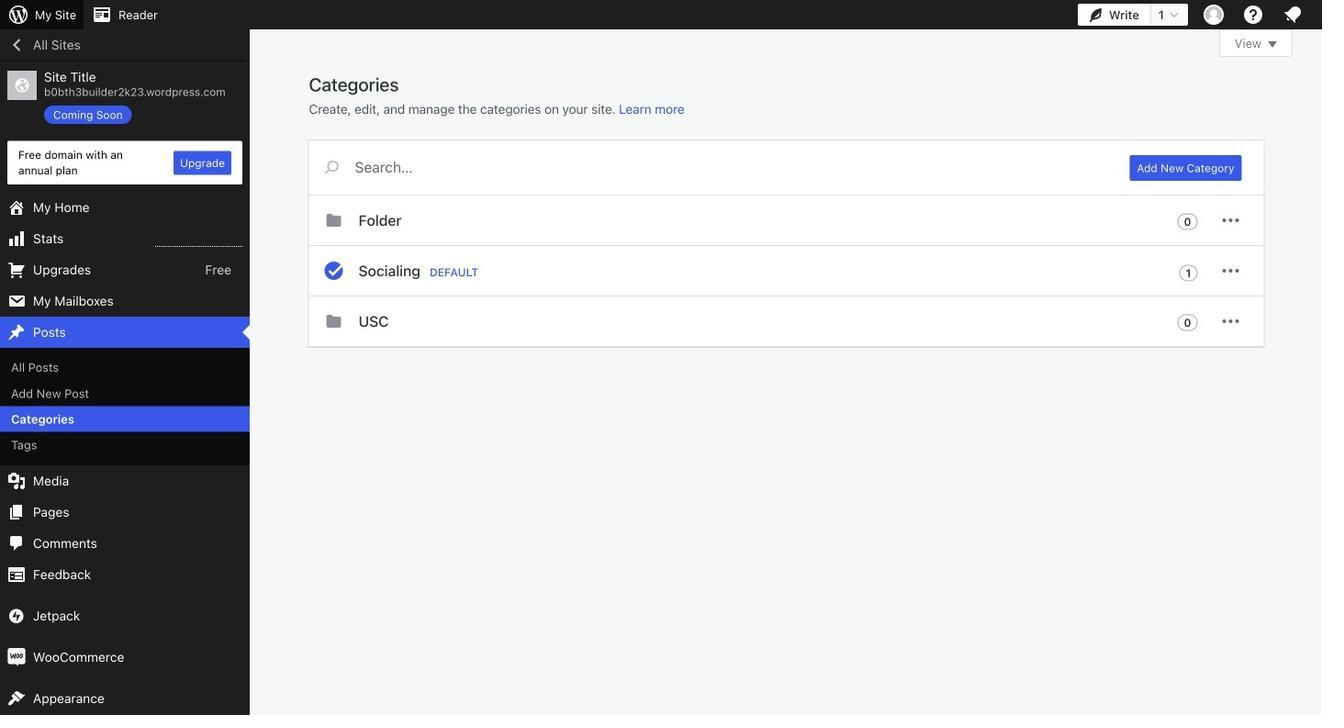 Task type: vqa. For each thing, say whether or not it's contained in the screenshot.
the Socialing image
yes



Task type: locate. For each thing, give the bounding box(es) containing it.
toggle menu image up toggle menu icon
[[1220, 209, 1242, 231]]

0 vertical spatial img image
[[7, 607, 26, 625]]

closed image
[[1268, 41, 1277, 48]]

1 toggle menu image from the top
[[1220, 209, 1242, 231]]

1 vertical spatial img image
[[7, 648, 26, 666]]

open search image
[[309, 156, 355, 178]]

img image
[[7, 607, 26, 625], [7, 648, 26, 666]]

1 vertical spatial toggle menu image
[[1220, 310, 1242, 332]]

2 toggle menu image from the top
[[1220, 310, 1242, 332]]

toggle menu image down toggle menu icon
[[1220, 310, 1242, 332]]

folder image
[[323, 209, 345, 231]]

toggle menu image
[[1220, 209, 1242, 231], [1220, 310, 1242, 332]]

main content
[[309, 29, 1293, 347]]

list item
[[1314, 94, 1322, 161], [1314, 189, 1322, 275], [1314, 275, 1322, 361], [1314, 361, 1322, 429]]

toggle menu image
[[1220, 260, 1242, 282]]

manage your notifications image
[[1282, 4, 1304, 26]]

None search field
[[309, 140, 1108, 194]]

1 list item from the top
[[1314, 94, 1322, 161]]

row
[[309, 196, 1264, 347]]

0 vertical spatial toggle menu image
[[1220, 209, 1242, 231]]

4 list item from the top
[[1314, 361, 1322, 429]]

2 list item from the top
[[1314, 189, 1322, 275]]



Task type: describe. For each thing, give the bounding box(es) containing it.
help image
[[1242, 4, 1264, 26]]

usc image
[[323, 310, 345, 332]]

toggle menu image for folder image
[[1220, 209, 1242, 231]]

socialing image
[[323, 260, 345, 282]]

2 img image from the top
[[7, 648, 26, 666]]

1 img image from the top
[[7, 607, 26, 625]]

3 list item from the top
[[1314, 275, 1322, 361]]

highest hourly views 0 image
[[155, 235, 242, 247]]

toggle menu image for usc icon
[[1220, 310, 1242, 332]]

my profile image
[[1204, 5, 1224, 25]]

Search search field
[[355, 140, 1108, 194]]



